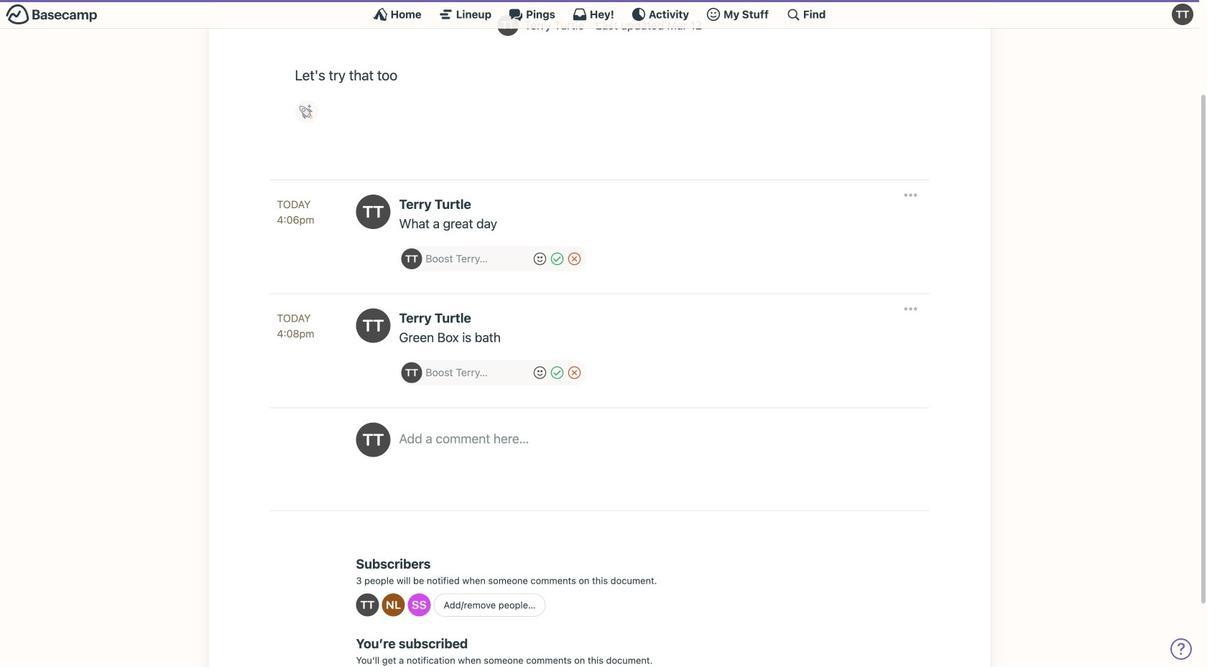 Task type: locate. For each thing, give the bounding box(es) containing it.
today element up 4:08pm element
[[277, 311, 311, 327]]

1 vertical spatial today element
[[277, 311, 311, 327]]

Boost Terry… text field
[[426, 249, 530, 269]]

terry turtle image
[[402, 249, 422, 269], [356, 309, 391, 343], [356, 423, 391, 457]]

2 add a boost element from the top
[[402, 363, 530, 384]]

2 today element from the top
[[277, 311, 311, 327]]

1 submit submit from the top
[[547, 251, 568, 268]]

1 vertical spatial submit submit
[[547, 365, 568, 382]]

0 vertical spatial today element
[[277, 197, 311, 213]]

2 submit submit from the top
[[547, 365, 568, 382]]

0 vertical spatial terry turtle image
[[402, 249, 422, 269]]

4:06pm element
[[277, 214, 315, 226]]

today element for 4:06pm "element"
[[277, 197, 311, 213]]

add a boost element
[[402, 249, 530, 269], [402, 363, 530, 384]]

today element
[[277, 197, 311, 213], [277, 311, 311, 327]]

today element up 4:06pm "element"
[[277, 197, 311, 213]]

add a boost element for 4:06pm "element"
[[402, 249, 530, 269]]

4:08pm element
[[277, 328, 315, 340]]

sarah silvers image
[[408, 594, 431, 617]]

0 vertical spatial submit submit
[[547, 251, 568, 268]]

natalie lubich image
[[382, 594, 405, 617]]

mar 12 element
[[668, 19, 702, 32]]

1 add a boost element from the top
[[402, 249, 530, 269]]

1 today element from the top
[[277, 197, 311, 213]]

1 vertical spatial add a boost element
[[402, 363, 530, 384]]

terry turtle image
[[1173, 4, 1194, 25], [497, 14, 519, 36], [356, 195, 391, 229], [402, 363, 422, 384], [356, 594, 379, 617]]

submit submit for add a boost "element" related to 4:06pm "element"
[[547, 251, 568, 268]]

1 vertical spatial terry turtle image
[[356, 309, 391, 343]]

Submit submit
[[547, 251, 568, 268], [547, 365, 568, 382]]

2 vertical spatial terry turtle image
[[356, 423, 391, 457]]

0 vertical spatial add a boost element
[[402, 249, 530, 269]]



Task type: describe. For each thing, give the bounding box(es) containing it.
main element
[[0, 0, 1200, 29]]

submit submit for 4:08pm element's add a boost "element"
[[547, 365, 568, 382]]

Boost Terry… text field
[[426, 363, 530, 384]]

switch accounts image
[[6, 4, 98, 26]]

add a boost element for 4:08pm element
[[402, 363, 530, 384]]

today element for 4:08pm element
[[277, 311, 311, 327]]

keyboard shortcut: ⌘ + / image
[[786, 7, 801, 22]]



Task type: vqa. For each thing, say whether or not it's contained in the screenshot.
right the in
no



